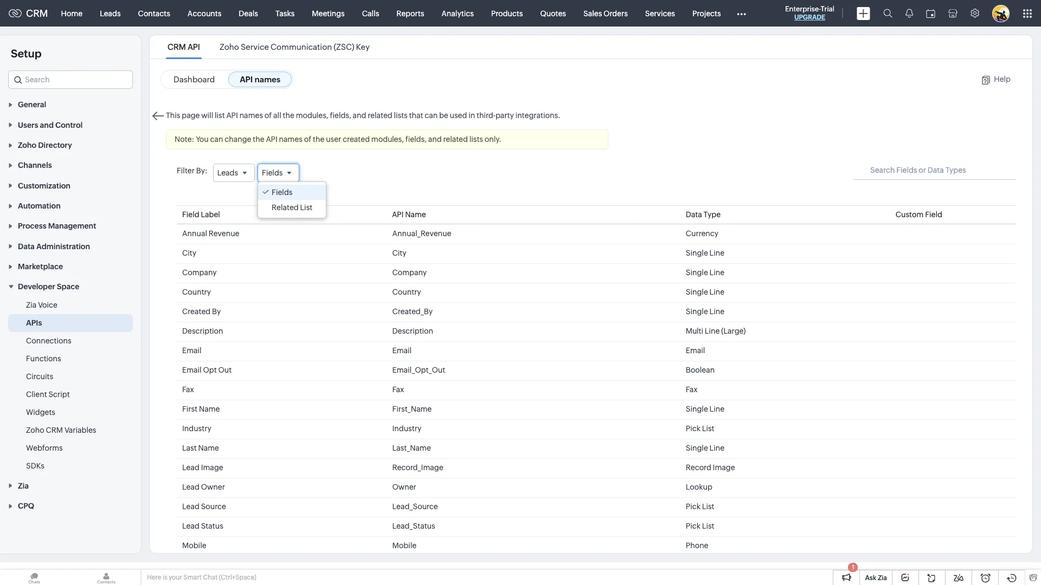 Task type: vqa. For each thing, say whether or not it's contained in the screenshot.


Task type: locate. For each thing, give the bounding box(es) containing it.
0 vertical spatial fields,
[[330, 111, 351, 120]]

1 horizontal spatial mobile
[[392, 542, 416, 550]]

zia voice
[[26, 301, 57, 310]]

owner up lead_source
[[392, 483, 416, 492]]

1 horizontal spatial city
[[392, 249, 406, 258]]

2 vertical spatial pick
[[686, 522, 701, 531]]

created_by
[[392, 308, 433, 316]]

1 horizontal spatial leads
[[217, 169, 238, 177]]

leads inside 'field'
[[217, 169, 238, 177]]

1 horizontal spatial the
[[283, 111, 294, 120]]

fax up first_name
[[392, 386, 404, 394]]

meetings link
[[303, 0, 353, 26]]

fax up "first"
[[182, 386, 194, 394]]

names down all
[[279, 135, 303, 144]]

image for record image
[[713, 464, 735, 472]]

pick up phone
[[686, 522, 701, 531]]

description down created by
[[182, 327, 223, 336]]

tree containing fields
[[258, 182, 326, 218]]

1 vertical spatial fields,
[[405, 135, 427, 144]]

1 pick from the top
[[686, 425, 701, 433]]

note: you can change the api names of the user created modules, fields, and related lists only.
[[175, 135, 501, 144]]

lead down last
[[182, 464, 199, 472]]

zia up cpq
[[18, 482, 29, 491]]

email left opt
[[182, 366, 201, 375]]

1 vertical spatial name
[[199, 405, 220, 414]]

1 vertical spatial zia
[[18, 482, 29, 491]]

enterprise-trial upgrade
[[785, 5, 834, 21]]

list inside tree
[[300, 203, 312, 212]]

0 vertical spatial modules,
[[296, 111, 328, 120]]

related down used
[[443, 135, 468, 144]]

modules, right 'created'
[[371, 135, 404, 144]]

2 horizontal spatial and
[[428, 135, 442, 144]]

calls
[[362, 9, 379, 18]]

list for lead_status
[[702, 522, 714, 531]]

lead for lead image
[[182, 464, 199, 472]]

space
[[57, 283, 79, 291]]

1 vertical spatial lists
[[469, 135, 483, 144]]

list
[[158, 35, 379, 59]]

zia inside "developer space" region
[[26, 301, 37, 310]]

and right users
[[40, 121, 54, 129]]

1 vertical spatial leads
[[217, 169, 238, 177]]

api down service
[[240, 75, 253, 84]]

related up 'created'
[[368, 111, 392, 120]]

0 horizontal spatial of
[[265, 111, 272, 120]]

apis link
[[26, 318, 42, 329]]

0 vertical spatial names
[[255, 75, 280, 84]]

all
[[273, 111, 281, 120]]

3 pick list from the top
[[686, 522, 714, 531]]

1 vertical spatial zoho
[[18, 141, 36, 150]]

0 vertical spatial related
[[368, 111, 392, 120]]

tree
[[258, 182, 326, 218]]

pick up the "record" on the bottom right
[[686, 425, 701, 433]]

fields inside "field"
[[262, 169, 283, 177]]

marketplace button
[[0, 256, 141, 277]]

1 image from the left
[[201, 464, 223, 472]]

directory
[[38, 141, 72, 150]]

lead left status
[[182, 522, 199, 531]]

0 horizontal spatial and
[[40, 121, 54, 129]]

2 horizontal spatial fax
[[686, 386, 698, 394]]

field up annual
[[182, 210, 199, 219]]

1 horizontal spatial can
[[425, 111, 438, 120]]

mobile
[[182, 542, 206, 550], [392, 542, 416, 550]]

0 horizontal spatial the
[[253, 135, 264, 144]]

created
[[182, 308, 210, 316]]

4 single line from the top
[[686, 308, 724, 316]]

you
[[196, 135, 209, 144]]

channels
[[18, 161, 52, 170]]

2 description from the left
[[392, 327, 433, 336]]

field right custom
[[925, 210, 942, 219]]

industry up 'last_name'
[[392, 425, 421, 433]]

2 image from the left
[[713, 464, 735, 472]]

0 horizontal spatial leads
[[100, 9, 121, 18]]

phone
[[686, 542, 708, 550]]

list
[[215, 111, 225, 120]]

out
[[218, 366, 232, 375]]

line for description
[[705, 327, 720, 336]]

0 vertical spatial name
[[405, 210, 426, 219]]

lists left only.
[[469, 135, 483, 144]]

0 horizontal spatial company
[[182, 269, 217, 277]]

process
[[18, 222, 46, 231]]

1 lead from the top
[[182, 464, 199, 472]]

1 vertical spatial data
[[18, 242, 35, 251]]

lead left source
[[182, 503, 199, 511]]

data for data type
[[686, 210, 702, 219]]

5 single line from the top
[[686, 405, 724, 414]]

filter
[[177, 166, 195, 175]]

0 horizontal spatial city
[[182, 249, 196, 258]]

1 horizontal spatial industry
[[392, 425, 421, 433]]

variables
[[64, 426, 96, 435]]

0 vertical spatial can
[[425, 111, 438, 120]]

zoho down users
[[18, 141, 36, 150]]

single line for created_by
[[686, 308, 724, 316]]

country
[[182, 288, 211, 297], [392, 288, 421, 297]]

signals element
[[899, 0, 920, 27]]

1 single line from the top
[[686, 249, 724, 258]]

single for country
[[686, 288, 708, 297]]

voice
[[38, 301, 57, 310]]

single line for company
[[686, 269, 724, 277]]

0 horizontal spatial image
[[201, 464, 223, 472]]

zoho inside 'zoho crm variables' link
[[26, 426, 44, 435]]

2 mobile from the left
[[392, 542, 416, 550]]

1 horizontal spatial data
[[686, 210, 702, 219]]

0 horizontal spatial owner
[[201, 483, 225, 492]]

related
[[368, 111, 392, 120], [443, 135, 468, 144]]

0 horizontal spatial description
[[182, 327, 223, 336]]

of left user
[[304, 135, 311, 144]]

None field
[[8, 70, 133, 89]]

service
[[241, 42, 269, 52]]

line for first_name
[[710, 405, 724, 414]]

pick for industry
[[686, 425, 701, 433]]

list down lookup
[[702, 503, 714, 511]]

1 horizontal spatial description
[[392, 327, 433, 336]]

this
[[166, 111, 180, 120]]

0 vertical spatial and
[[353, 111, 366, 120]]

zia inside dropdown button
[[18, 482, 29, 491]]

of left all
[[265, 111, 272, 120]]

pick list up phone
[[686, 522, 714, 531]]

crm left home link
[[26, 8, 48, 19]]

1 pick list from the top
[[686, 425, 714, 433]]

company up created_by
[[392, 269, 427, 277]]

lead down lead image
[[182, 483, 199, 492]]

page
[[182, 111, 200, 120]]

owner up source
[[201, 483, 225, 492]]

projects
[[692, 9, 721, 18]]

4 single from the top
[[686, 308, 708, 316]]

0 vertical spatial pick
[[686, 425, 701, 433]]

2 vertical spatial crm
[[46, 426, 63, 435]]

6 single line from the top
[[686, 444, 724, 453]]

single for city
[[686, 249, 708, 258]]

0 horizontal spatial fax
[[182, 386, 194, 394]]

opt
[[203, 366, 217, 375]]

3 pick from the top
[[686, 522, 701, 531]]

email up email_opt_out
[[392, 347, 412, 355]]

pick list for lead_status
[[686, 522, 714, 531]]

description
[[182, 327, 223, 336], [392, 327, 433, 336]]

fields
[[262, 169, 283, 177], [272, 188, 292, 197]]

0 vertical spatial leads
[[100, 9, 121, 18]]

line for last_name
[[710, 444, 724, 453]]

0 horizontal spatial mobile
[[182, 542, 206, 550]]

lead source
[[182, 503, 226, 511]]

0 vertical spatial lists
[[394, 111, 408, 120]]

1 vertical spatial pick
[[686, 503, 701, 511]]

source
[[201, 503, 226, 511]]

2 single from the top
[[686, 269, 708, 277]]

the right change
[[253, 135, 264, 144]]

1 horizontal spatial field
[[925, 210, 942, 219]]

description down created_by
[[392, 327, 433, 336]]

company up created by
[[182, 269, 217, 277]]

0 vertical spatial fields
[[262, 169, 283, 177]]

0 horizontal spatial industry
[[182, 425, 211, 433]]

email opt out
[[182, 366, 232, 375]]

can right you
[[210, 135, 223, 144]]

the left user
[[313, 135, 324, 144]]

2 company from the left
[[392, 269, 427, 277]]

0 vertical spatial zia
[[26, 301, 37, 310]]

line for created_by
[[710, 308, 724, 316]]

webforms
[[26, 444, 63, 453]]

and inside dropdown button
[[40, 121, 54, 129]]

name up 'annual_revenue'
[[405, 210, 426, 219]]

0 horizontal spatial country
[[182, 288, 211, 297]]

crm api
[[168, 42, 200, 52]]

administration
[[36, 242, 90, 251]]

can left be at top
[[425, 111, 438, 120]]

modules, up user
[[296, 111, 328, 120]]

list up phone
[[702, 522, 714, 531]]

pick list up the "record" on the bottom right
[[686, 425, 714, 433]]

1 vertical spatial can
[[210, 135, 223, 144]]

1 vertical spatial pick list
[[686, 503, 714, 511]]

1 horizontal spatial fax
[[392, 386, 404, 394]]

6 single from the top
[[686, 444, 708, 453]]

cpq
[[18, 502, 34, 511]]

city down 'annual_revenue'
[[392, 249, 406, 258]]

sdks link
[[26, 461, 44, 472]]

pick for lead_status
[[686, 522, 701, 531]]

create menu image
[[857, 7, 870, 20]]

fields for fields "field"
[[262, 169, 283, 177]]

fields for tree containing fields
[[272, 188, 292, 197]]

list right related at left top
[[300, 203, 312, 212]]

1 horizontal spatial of
[[304, 135, 311, 144]]

pick list down lookup
[[686, 503, 714, 511]]

city down annual
[[182, 249, 196, 258]]

fields, down that
[[405, 135, 427, 144]]

tasks link
[[267, 0, 303, 26]]

1 vertical spatial and
[[40, 121, 54, 129]]

single line for country
[[686, 288, 724, 297]]

line
[[710, 249, 724, 258], [710, 269, 724, 277], [710, 288, 724, 297], [710, 308, 724, 316], [705, 327, 720, 336], [710, 405, 724, 414], [710, 444, 724, 453]]

modules,
[[296, 111, 328, 120], [371, 135, 404, 144]]

mobile down lead status at the bottom of the page
[[182, 542, 206, 550]]

data administration button
[[0, 236, 141, 256]]

image up lead owner
[[201, 464, 223, 472]]

email
[[182, 347, 201, 355], [392, 347, 412, 355], [686, 347, 705, 355], [182, 366, 201, 375]]

1 horizontal spatial related
[[443, 135, 468, 144]]

1 mobile from the left
[[182, 542, 206, 550]]

here is your smart chat (ctrl+space)
[[147, 574, 256, 582]]

profile image
[[992, 5, 1010, 22]]

leads for leads 'field'
[[217, 169, 238, 177]]

chat
[[203, 574, 217, 582]]

name for api name
[[405, 210, 426, 219]]

1 horizontal spatial image
[[713, 464, 735, 472]]

services link
[[636, 0, 684, 26]]

2 horizontal spatial the
[[313, 135, 324, 144]]

1 industry from the left
[[182, 425, 211, 433]]

lead image
[[182, 464, 223, 472]]

0 horizontal spatial can
[[210, 135, 223, 144]]

4 lead from the top
[[182, 522, 199, 531]]

2 vertical spatial zoho
[[26, 426, 44, 435]]

0 vertical spatial data
[[686, 210, 702, 219]]

list up record image
[[702, 425, 714, 433]]

image
[[201, 464, 223, 472], [713, 464, 735, 472]]

fax
[[182, 386, 194, 394], [392, 386, 404, 394], [686, 386, 698, 394]]

marketplace
[[18, 262, 63, 271]]

leads right home link
[[100, 9, 121, 18]]

zoho down widgets link on the left bottom of the page
[[26, 426, 44, 435]]

0 horizontal spatial data
[[18, 242, 35, 251]]

1 horizontal spatial owner
[[392, 483, 416, 492]]

mobile down 'lead_status'
[[392, 542, 416, 550]]

Fields field
[[258, 164, 300, 182]]

can
[[425, 111, 438, 120], [210, 135, 223, 144]]

profile element
[[986, 0, 1016, 26]]

revenue
[[209, 229, 239, 238]]

record image
[[686, 464, 735, 472]]

1 horizontal spatial country
[[392, 288, 421, 297]]

accounts link
[[179, 0, 230, 26]]

1 vertical spatial crm
[[168, 42, 186, 52]]

2 pick from the top
[[686, 503, 701, 511]]

country up created_by
[[392, 288, 421, 297]]

3 lead from the top
[[182, 503, 199, 511]]

leads
[[100, 9, 121, 18], [217, 169, 238, 177]]

fields inside tree
[[272, 188, 292, 197]]

setup
[[11, 47, 41, 60]]

0 vertical spatial zoho
[[220, 42, 239, 52]]

2 lead from the top
[[182, 483, 199, 492]]

name right last
[[198, 444, 219, 453]]

this page will list api names of all the modules, fields, and related lists that can be used in third-party integrations.
[[166, 111, 560, 120]]

data inside dropdown button
[[18, 242, 35, 251]]

industry up last name
[[182, 425, 211, 433]]

zoho left service
[[220, 42, 239, 52]]

country up created
[[182, 288, 211, 297]]

1 vertical spatial fields
[[272, 188, 292, 197]]

list containing crm api
[[158, 35, 379, 59]]

users and control
[[18, 121, 83, 129]]

1 horizontal spatial modules,
[[371, 135, 404, 144]]

lists left that
[[394, 111, 408, 120]]

fax down boolean
[[686, 386, 698, 394]]

circuits link
[[26, 372, 53, 383]]

zia left voice
[[26, 301, 37, 310]]

data down process
[[18, 242, 35, 251]]

1 horizontal spatial company
[[392, 269, 427, 277]]

2 pick list from the top
[[686, 503, 714, 511]]

2 vertical spatial name
[[198, 444, 219, 453]]

0 vertical spatial crm
[[26, 8, 48, 19]]

crm up the dashboard
[[168, 42, 186, 52]]

5 single from the top
[[686, 405, 708, 414]]

quotes link
[[532, 0, 575, 26]]

create menu element
[[850, 0, 877, 26]]

1 horizontal spatial lists
[[469, 135, 483, 144]]

names left all
[[239, 111, 263, 120]]

3 single from the top
[[686, 288, 708, 297]]

1 vertical spatial of
[[304, 135, 311, 144]]

single line for last_name
[[686, 444, 724, 453]]

names down service
[[255, 75, 280, 84]]

api name
[[392, 210, 426, 219]]

2 vertical spatial pick list
[[686, 522, 714, 531]]

zoho
[[220, 42, 239, 52], [18, 141, 36, 150], [26, 426, 44, 435]]

data left type
[[686, 210, 702, 219]]

and down be at top
[[428, 135, 442, 144]]

3 single line from the top
[[686, 288, 724, 297]]

name right "first"
[[199, 405, 220, 414]]

0 vertical spatial pick list
[[686, 425, 714, 433]]

line for company
[[710, 269, 724, 277]]

image for lead image
[[201, 464, 223, 472]]

0 horizontal spatial field
[[182, 210, 199, 219]]

and up 'created'
[[353, 111, 366, 120]]

api down all
[[266, 135, 277, 144]]

list for industry
[[702, 425, 714, 433]]

products link
[[482, 0, 532, 26]]

1 vertical spatial modules,
[[371, 135, 404, 144]]

lead
[[182, 464, 199, 472], [182, 483, 199, 492], [182, 503, 199, 511], [182, 522, 199, 531]]

calendar image
[[926, 9, 935, 18]]

zia for zia
[[18, 482, 29, 491]]

data
[[686, 210, 702, 219], [18, 242, 35, 251]]

reports link
[[388, 0, 433, 26]]

pick down lookup
[[686, 503, 701, 511]]

crm up webforms link on the bottom of the page
[[46, 426, 63, 435]]

0 vertical spatial of
[[265, 111, 272, 120]]

1 single from the top
[[686, 249, 708, 258]]

lead for lead status
[[182, 522, 199, 531]]

the right all
[[283, 111, 294, 120]]

zia right ask
[[878, 575, 887, 582]]

created by
[[182, 308, 221, 316]]

search element
[[877, 0, 899, 27]]

2 single line from the top
[[686, 269, 724, 277]]

field label
[[182, 210, 220, 219]]

image right the "record" on the bottom right
[[713, 464, 735, 472]]

fields, up note: you can change the api names of the user created modules, fields, and related lists only.
[[330, 111, 351, 120]]

1 horizontal spatial fields,
[[405, 135, 427, 144]]

the for names
[[313, 135, 324, 144]]

contacts link
[[129, 0, 179, 26]]

Search Fields or Data Types text field
[[853, 160, 1016, 180]]

data type
[[686, 210, 721, 219]]

lookup
[[686, 483, 712, 492]]

leads right by: on the top left of page
[[217, 169, 238, 177]]

zoho inside zoho directory dropdown button
[[18, 141, 36, 150]]



Task type: describe. For each thing, give the bounding box(es) containing it.
2 vertical spatial names
[[279, 135, 303, 144]]

projects link
[[684, 0, 730, 26]]

annual revenue
[[182, 229, 239, 238]]

widgets
[[26, 409, 55, 417]]

zoho service communication (zsc) key
[[220, 42, 370, 52]]

your
[[169, 574, 182, 582]]

2 vertical spatial and
[[428, 135, 442, 144]]

1 country from the left
[[182, 288, 211, 297]]

2 fax from the left
[[392, 386, 404, 394]]

orders
[[604, 9, 628, 18]]

name for last name
[[198, 444, 219, 453]]

tasks
[[275, 9, 295, 18]]

will
[[201, 111, 213, 120]]

line for country
[[710, 288, 724, 297]]

0 horizontal spatial related
[[368, 111, 392, 120]]

circuits
[[26, 373, 53, 381]]

0 horizontal spatial fields,
[[330, 111, 351, 120]]

api up the dashboard
[[188, 42, 200, 52]]

data for data administration
[[18, 242, 35, 251]]

name for first name
[[199, 405, 220, 414]]

communication
[[271, 42, 332, 52]]

by
[[212, 308, 221, 316]]

1 company from the left
[[182, 269, 217, 277]]

1 fax from the left
[[182, 386, 194, 394]]

developer space button
[[0, 277, 141, 297]]

users and control button
[[0, 115, 141, 135]]

products
[[491, 9, 523, 18]]

pick for lead_source
[[686, 503, 701, 511]]

created
[[343, 135, 370, 144]]

lead owner
[[182, 483, 225, 492]]

ask zia
[[865, 575, 887, 582]]

api up 'annual_revenue'
[[392, 210, 404, 219]]

developer space region
[[0, 297, 141, 476]]

1 vertical spatial related
[[443, 135, 468, 144]]

0 horizontal spatial modules,
[[296, 111, 328, 120]]

last name
[[182, 444, 219, 453]]

2 vertical spatial zia
[[878, 575, 887, 582]]

apis
[[26, 319, 42, 328]]

webforms link
[[26, 443, 63, 454]]

1 owner from the left
[[201, 483, 225, 492]]

third-
[[477, 111, 496, 120]]

developer space
[[18, 283, 79, 291]]

0 horizontal spatial lists
[[394, 111, 408, 120]]

line for city
[[710, 249, 724, 258]]

1 description from the left
[[182, 327, 223, 336]]

zoho service communication (zsc) key link
[[218, 42, 371, 52]]

key
[[356, 42, 370, 52]]

sdks
[[26, 462, 44, 471]]

record_image
[[392, 464, 443, 472]]

last_name
[[392, 444, 431, 453]]

last
[[182, 444, 197, 453]]

crm for crm api
[[168, 42, 186, 52]]

2 country from the left
[[392, 288, 421, 297]]

by:
[[196, 166, 207, 175]]

chats image
[[0, 570, 68, 586]]

lead_status
[[392, 522, 435, 531]]

management
[[48, 222, 96, 231]]

change
[[225, 135, 251, 144]]

analytics
[[442, 9, 474, 18]]

lead for lead source
[[182, 503, 199, 511]]

2 field from the left
[[925, 210, 942, 219]]

(ctrl+space)
[[219, 574, 256, 582]]

single line for first_name
[[686, 405, 724, 414]]

upgrade
[[794, 14, 825, 21]]

related
[[272, 203, 299, 212]]

email up email opt out
[[182, 347, 201, 355]]

1 vertical spatial names
[[239, 111, 263, 120]]

data administration
[[18, 242, 90, 251]]

leads for the leads link
[[100, 9, 121, 18]]

api names
[[240, 75, 280, 84]]

crm api link
[[166, 42, 202, 52]]

currency
[[686, 229, 719, 238]]

home link
[[52, 0, 91, 26]]

crm link
[[9, 8, 48, 19]]

quotes
[[540, 9, 566, 18]]

lead status
[[182, 522, 223, 531]]

list for lead_source
[[702, 503, 714, 511]]

automation button
[[0, 196, 141, 216]]

first_name
[[392, 405, 432, 414]]

single line for city
[[686, 249, 724, 258]]

lead_source
[[392, 503, 438, 511]]

used
[[450, 111, 467, 120]]

Search text field
[[9, 71, 132, 88]]

multi
[[686, 327, 703, 336]]

signals image
[[906, 9, 913, 18]]

search image
[[883, 9, 893, 18]]

zia for zia voice
[[26, 301, 37, 310]]

zoho crm variables
[[26, 426, 96, 435]]

the for of
[[283, 111, 294, 120]]

leads link
[[91, 0, 129, 26]]

1 city from the left
[[182, 249, 196, 258]]

is
[[163, 574, 167, 582]]

api names link
[[228, 72, 292, 87]]

customization
[[18, 181, 70, 190]]

annual
[[182, 229, 207, 238]]

general button
[[0, 94, 141, 115]]

zoho for zoho crm variables
[[26, 426, 44, 435]]

3 fax from the left
[[686, 386, 698, 394]]

meetings
[[312, 9, 345, 18]]

contacts image
[[72, 570, 140, 586]]

cpq button
[[0, 496, 141, 516]]

api right the 'list'
[[226, 111, 238, 120]]

zoho directory
[[18, 141, 72, 150]]

1
[[852, 564, 854, 571]]

analytics link
[[433, 0, 482, 26]]

zoho crm variables link
[[26, 425, 96, 436]]

crm inside "developer space" region
[[46, 426, 63, 435]]

sales orders link
[[575, 0, 636, 26]]

single for last_name
[[686, 444, 708, 453]]

pick list for lead_source
[[686, 503, 714, 511]]

single for company
[[686, 269, 708, 277]]

in
[[469, 111, 475, 120]]

control
[[55, 121, 83, 129]]

Other Modules field
[[730, 5, 753, 22]]

lead for lead owner
[[182, 483, 199, 492]]

pick list for industry
[[686, 425, 714, 433]]

2 industry from the left
[[392, 425, 421, 433]]

services
[[645, 9, 675, 18]]

1 horizontal spatial and
[[353, 111, 366, 120]]

zoho for zoho service communication (zsc) key
[[220, 42, 239, 52]]

1 field from the left
[[182, 210, 199, 219]]

client
[[26, 391, 47, 399]]

calls link
[[353, 0, 388, 26]]

single for created_by
[[686, 308, 708, 316]]

process management button
[[0, 216, 141, 236]]

email_opt_out
[[392, 366, 445, 375]]

sales
[[583, 9, 602, 18]]

trial
[[821, 5, 834, 13]]

sales orders
[[583, 9, 628, 18]]

smart
[[183, 574, 202, 582]]

help
[[994, 75, 1011, 84]]

crm for crm
[[26, 8, 48, 19]]

2 owner from the left
[[392, 483, 416, 492]]

be
[[439, 111, 448, 120]]

Leads field
[[213, 164, 255, 182]]

zoho for zoho directory
[[18, 141, 36, 150]]

widgets link
[[26, 407, 55, 418]]

contacts
[[138, 9, 170, 18]]

zia button
[[0, 476, 141, 496]]

single for first_name
[[686, 405, 708, 414]]

multi line (large)
[[686, 327, 746, 336]]

status
[[201, 522, 223, 531]]

dashboard
[[174, 75, 215, 84]]

2 city from the left
[[392, 249, 406, 258]]

party
[[496, 111, 514, 120]]

process management
[[18, 222, 96, 231]]

email down multi
[[686, 347, 705, 355]]



